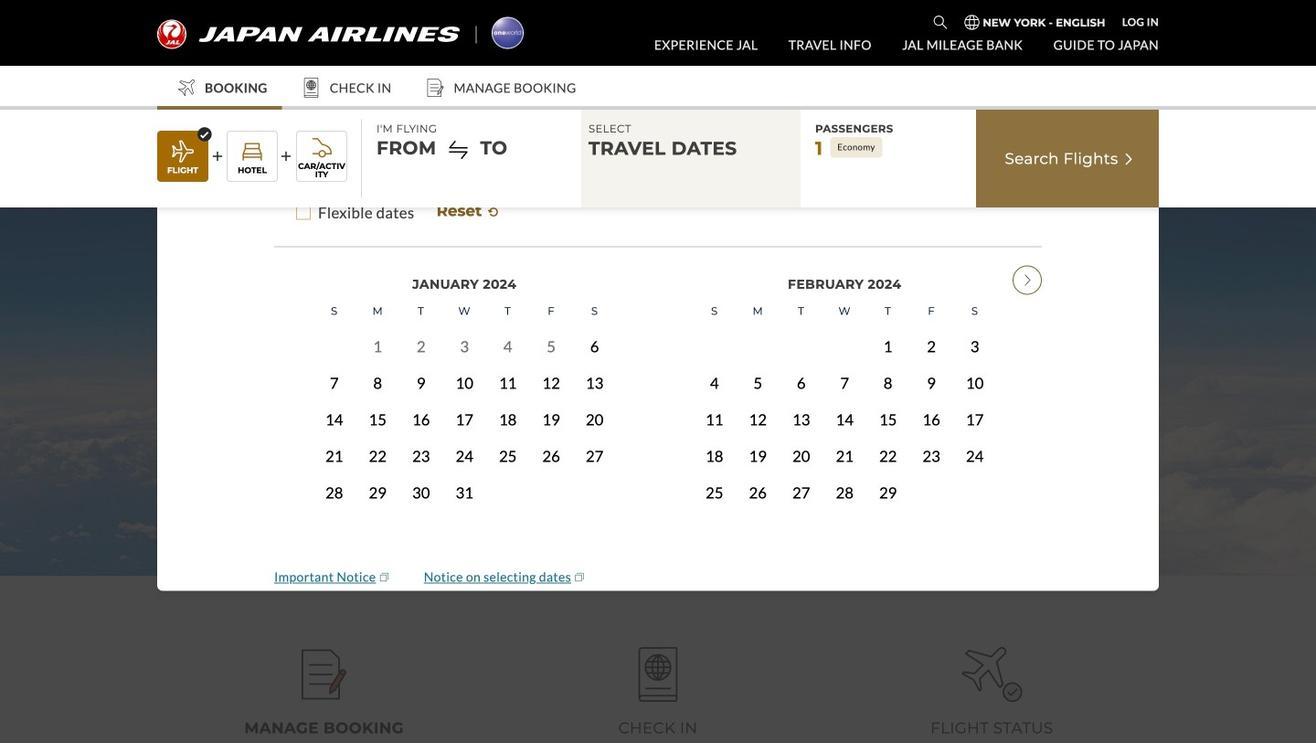 Task type: describe. For each thing, give the bounding box(es) containing it.
thursday element for wednesday element for friday element corresponding to 1st sunday element from right
[[866, 314, 910, 348]]

saturday element for friday element corresponding to 1st sunday element from the left
[[573, 314, 616, 348]]

monday element for 1st sunday element from right
[[736, 314, 780, 348]]

friday element for 1st sunday element from right
[[910, 314, 953, 348]]

japan airlines image
[[157, 20, 460, 49]]

wednesday element for friday element corresponding to 1st sunday element from right
[[823, 314, 866, 348]]



Task type: locate. For each thing, give the bounding box(es) containing it.
friday element for 1st sunday element from the left
[[530, 314, 573, 348]]

saturday element
[[573, 314, 616, 348], [953, 314, 997, 348]]

monday element
[[356, 314, 399, 348], [736, 314, 780, 348]]

1 monday element from the left
[[356, 314, 399, 348]]

2 monday element from the left
[[736, 314, 780, 348]]

0 horizontal spatial wednesday element
[[443, 314, 486, 348]]

0 horizontal spatial tuesday element
[[399, 314, 443, 348]]

1 horizontal spatial thursday element
[[866, 314, 910, 348]]

0 horizontal spatial friday element
[[530, 314, 573, 348]]

sunday element
[[313, 314, 356, 348], [693, 314, 736, 348]]

2 tuesday element from the left
[[780, 314, 823, 348]]

tab list
[[157, 634, 1159, 743]]

1 horizontal spatial monday element
[[736, 314, 780, 348]]

2 friday element from the left
[[910, 314, 953, 348]]

1 sunday element from the left
[[313, 314, 356, 348]]

wednesday element for friday element corresponding to 1st sunday element from the left
[[443, 314, 486, 348]]

tuesday element for wednesday element for friday element corresponding to 1st sunday element from right
[[780, 314, 823, 348]]

0 horizontal spatial monday element
[[356, 314, 399, 348]]

0 horizontal spatial saturday element
[[573, 314, 616, 348]]

friday element
[[530, 314, 573, 348], [910, 314, 953, 348]]

1 saturday element from the left
[[573, 314, 616, 348]]

1 thursday element from the left
[[486, 314, 530, 348]]

tuesday element for wednesday element associated with friday element corresponding to 1st sunday element from the left
[[399, 314, 443, 348]]

1 friday element from the left
[[530, 314, 573, 348]]

2 thursday element from the left
[[866, 314, 910, 348]]

1 horizontal spatial saturday element
[[953, 314, 997, 348]]

1 wednesday element from the left
[[443, 314, 486, 348]]

thursday element
[[486, 314, 530, 348], [866, 314, 910, 348]]

0 horizontal spatial sunday element
[[313, 314, 356, 348]]

1 horizontal spatial sunday element
[[693, 314, 736, 348]]

1 horizontal spatial tuesday element
[[780, 314, 823, 348]]

0 horizontal spatial thursday element
[[486, 314, 530, 348]]

saturday element for friday element corresponding to 1st sunday element from right
[[953, 314, 997, 348]]

1 horizontal spatial wednesday element
[[823, 314, 866, 348]]

2 saturday element from the left
[[953, 314, 997, 348]]

1 horizontal spatial friday element
[[910, 314, 953, 348]]

one world image
[[492, 17, 524, 49]]

wednesday element
[[443, 314, 486, 348], [823, 314, 866, 348]]

2 sunday element from the left
[[693, 314, 736, 348]]

tuesday element
[[399, 314, 443, 348], [780, 314, 823, 348]]

2 wednesday element from the left
[[823, 314, 866, 348]]

thursday element for wednesday element associated with friday element corresponding to 1st sunday element from the left
[[486, 314, 530, 348]]

1 tuesday element from the left
[[399, 314, 443, 348]]

monday element for 1st sunday element from the left
[[356, 314, 399, 348]]



Task type: vqa. For each thing, say whether or not it's contained in the screenshot.
Close icon
no



